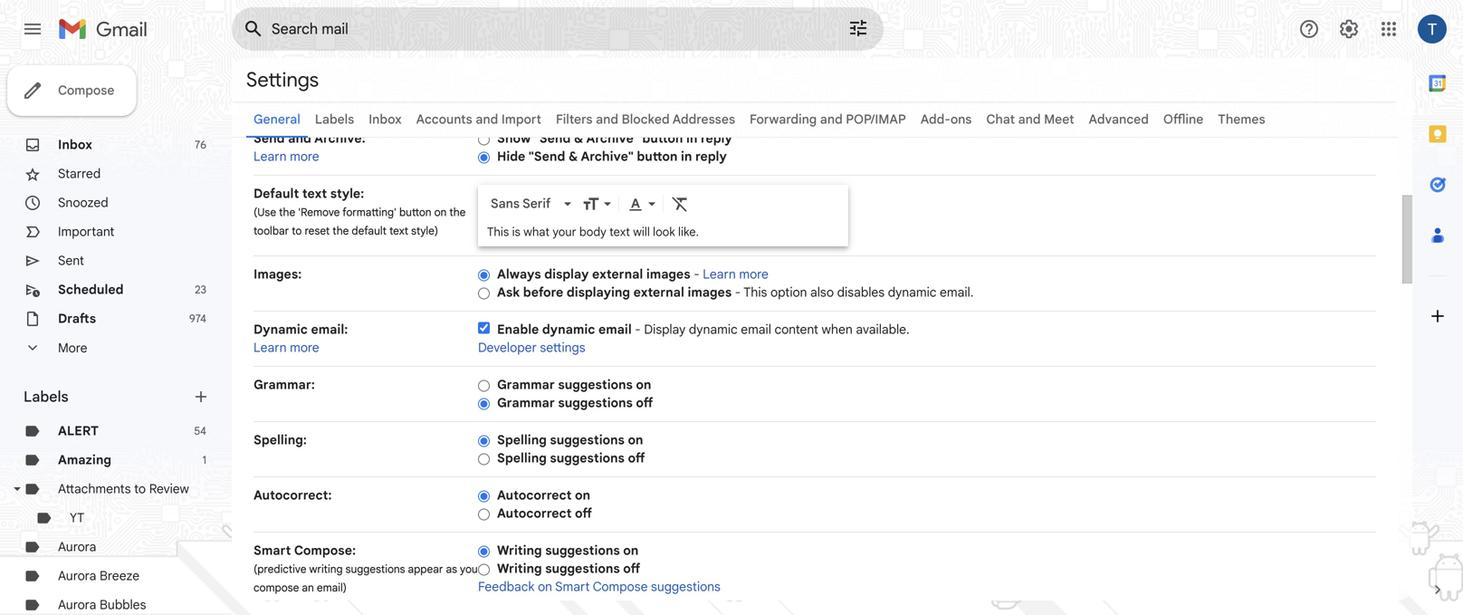 Task type: locate. For each thing, give the bounding box(es) containing it.
1 vertical spatial button
[[637, 149, 678, 164]]

off up writing suggestions on
[[575, 506, 592, 521]]

0 vertical spatial aurora
[[58, 539, 96, 555]]

text
[[302, 186, 327, 202], [390, 224, 409, 238], [610, 225, 630, 239]]

addresses
[[673, 111, 736, 127]]

76
[[195, 138, 207, 152]]

0 vertical spatial learn more link
[[254, 149, 319, 164]]

1 vertical spatial reply
[[696, 149, 727, 164]]

1 horizontal spatial smart
[[555, 579, 590, 595]]

import
[[502, 111, 542, 127]]

Spelling suggestions off radio
[[478, 452, 490, 466]]

1 horizontal spatial the
[[333, 224, 349, 238]]

writing up feedback
[[497, 561, 542, 577]]

1 horizontal spatial this
[[744, 284, 768, 300]]

grammar down the developer settings link
[[497, 377, 555, 393]]

snoozed link
[[58, 195, 108, 211]]

on up style)
[[434, 206, 447, 219]]

themes link
[[1219, 111, 1266, 127]]

alert link
[[58, 423, 99, 439]]

2 horizontal spatial dynamic
[[888, 284, 937, 300]]

0 vertical spatial writing
[[497, 543, 542, 558]]

and for meet
[[1019, 111, 1041, 127]]

writing right the writing suggestions on "option"
[[497, 543, 542, 558]]

Autocorrect off radio
[[478, 508, 490, 521]]

search mail image
[[237, 13, 270, 45]]

writing
[[497, 543, 542, 558], [497, 561, 542, 577]]

0 vertical spatial this
[[487, 225, 509, 239]]

1 vertical spatial &
[[569, 149, 578, 164]]

- left display
[[635, 322, 641, 337]]

spelling right spelling suggestions on radio
[[497, 432, 547, 448]]

3 aurora from the top
[[58, 597, 96, 613]]

0 vertical spatial compose
[[58, 82, 115, 98]]

available.
[[856, 322, 910, 337]]

aurora down aurora link
[[58, 568, 96, 584]]

- left option
[[735, 284, 741, 300]]

email:
[[311, 322, 348, 337]]

email down displaying
[[599, 322, 632, 337]]

1 horizontal spatial labels
[[315, 111, 354, 127]]

2 vertical spatial button
[[399, 206, 432, 219]]

aurora down aurora breeze link
[[58, 597, 96, 613]]

0 vertical spatial archive"
[[587, 130, 639, 146]]

developer settings link
[[478, 340, 586, 356]]

1 vertical spatial external
[[634, 284, 685, 300]]

and up show "send & archive" button in reply
[[596, 111, 619, 127]]

2 spelling from the top
[[497, 450, 547, 466]]

send and archive: learn more
[[254, 130, 366, 164]]

1 vertical spatial aurora
[[58, 568, 96, 584]]

spelling
[[497, 432, 547, 448], [497, 450, 547, 466]]

always display external images - learn more
[[497, 266, 769, 282]]

2 autocorrect from the top
[[497, 506, 572, 521]]

0 vertical spatial to
[[292, 224, 302, 238]]

1 grammar from the top
[[497, 377, 555, 393]]

0 horizontal spatial text
[[302, 186, 327, 202]]

more
[[290, 149, 319, 164], [740, 266, 769, 282], [290, 340, 319, 356]]

suggestions for spelling suggestions on
[[550, 432, 625, 448]]

learn more link for email:
[[254, 340, 319, 356]]

suggestions
[[558, 377, 633, 393], [558, 395, 633, 411], [550, 432, 625, 448], [550, 450, 625, 466], [546, 543, 620, 558], [546, 561, 620, 577], [346, 563, 405, 576], [651, 579, 721, 595]]

inbox
[[369, 111, 402, 127], [58, 137, 92, 153]]

- up "ask before displaying external images - this option also disables dynamic email."
[[694, 266, 700, 282]]

Writing suggestions off radio
[[478, 563, 490, 576]]

1 vertical spatial -
[[735, 284, 741, 300]]

compose down writing suggestions off
[[593, 579, 648, 595]]

off down spelling suggestions on
[[628, 450, 645, 466]]

learn down send at top
[[254, 149, 287, 164]]

1 aurora from the top
[[58, 539, 96, 555]]

compose down gmail image
[[58, 82, 115, 98]]

and for import
[[476, 111, 498, 127]]

0 horizontal spatial inbox link
[[58, 137, 92, 153]]

1 vertical spatial more
[[740, 266, 769, 282]]

1 vertical spatial inbox
[[58, 137, 92, 153]]

2 vertical spatial more
[[290, 340, 319, 356]]

aurora for aurora breeze
[[58, 568, 96, 584]]

"send for hide
[[529, 149, 566, 164]]

off down grammar suggestions on
[[636, 395, 654, 411]]

suggestions for spelling suggestions off
[[550, 450, 625, 466]]

is
[[512, 225, 521, 239]]

and right chat
[[1019, 111, 1041, 127]]

dynamic left 'email.'
[[888, 284, 937, 300]]

attachments to review
[[58, 481, 189, 497]]

0 vertical spatial inbox
[[369, 111, 402, 127]]

0 horizontal spatial the
[[279, 206, 296, 219]]

0 vertical spatial grammar
[[497, 377, 555, 393]]

0 horizontal spatial dynamic
[[543, 322, 596, 337]]

the
[[279, 206, 296, 219], [450, 206, 466, 219], [333, 224, 349, 238]]

1 vertical spatial "send
[[529, 149, 566, 164]]

autocorrect
[[497, 487, 572, 503], [497, 506, 572, 521]]

labels navigation
[[0, 58, 232, 615]]

0 vertical spatial &
[[574, 130, 584, 146]]

to left the review
[[134, 481, 146, 497]]

1 spelling from the top
[[497, 432, 547, 448]]

0 vertical spatial reply
[[701, 130, 733, 146]]

off for writing suggestions on
[[624, 561, 641, 577]]

grammar right the grammar suggestions off 'option'
[[497, 395, 555, 411]]

this left is
[[487, 225, 509, 239]]

0 vertical spatial smart
[[254, 543, 291, 558]]

1 vertical spatial to
[[134, 481, 146, 497]]

sent link
[[58, 253, 84, 269]]

and down general link
[[288, 130, 312, 146]]

1 vertical spatial archive"
[[581, 149, 634, 164]]

scheduled
[[58, 282, 124, 298]]

labels up 'alert'
[[24, 388, 68, 406]]

"send down filters
[[534, 130, 571, 146]]

feedback on smart compose suggestions link
[[478, 579, 721, 595]]

0 horizontal spatial this
[[487, 225, 509, 239]]

on down spelling suggestions off
[[575, 487, 591, 503]]

breeze
[[100, 568, 140, 584]]

0 vertical spatial images
[[647, 266, 691, 282]]

1 autocorrect from the top
[[497, 487, 572, 503]]

aurora down the yt link
[[58, 539, 96, 555]]

default
[[254, 186, 299, 202]]

autocorrect for autocorrect on
[[497, 487, 572, 503]]

external up displaying
[[592, 266, 643, 282]]

images down look
[[647, 266, 691, 282]]

2 aurora from the top
[[58, 568, 96, 584]]

more inside "dynamic email: learn more"
[[290, 340, 319, 356]]

more up "ask before displaying external images - this option also disables dynamic email."
[[740, 266, 769, 282]]

1
[[203, 453, 207, 467]]

archive" down show "send & archive" button in reply
[[581, 149, 634, 164]]

archive" up hide "send & archive" button in reply
[[587, 130, 639, 146]]

you
[[460, 563, 478, 576]]

settings image
[[1339, 18, 1361, 40]]

labels for labels link
[[315, 111, 354, 127]]

bubbles
[[100, 597, 146, 613]]

"send right hide on the left of page
[[529, 149, 566, 164]]

body
[[580, 225, 607, 239]]

and left pop/imap on the right
[[821, 111, 843, 127]]

0 horizontal spatial to
[[134, 481, 146, 497]]

an
[[302, 581, 314, 595]]

look
[[653, 225, 676, 239]]

the down default on the left top of the page
[[279, 206, 296, 219]]

2 email from the left
[[741, 322, 772, 337]]

images up enable dynamic email - display dynamic email content when available. developer settings
[[688, 284, 732, 300]]

learn more link down dynamic
[[254, 340, 319, 356]]

inbox up starred link
[[58, 137, 92, 153]]

tab list
[[1413, 58, 1464, 550]]

learn inside send and archive: learn more
[[254, 149, 287, 164]]

writing suggestions on
[[497, 543, 639, 558]]

0 vertical spatial spelling
[[497, 432, 547, 448]]

enable dynamic email - display dynamic email content when available. developer settings
[[478, 322, 910, 356]]

1 vertical spatial spelling
[[497, 450, 547, 466]]

pop/imap
[[846, 111, 907, 127]]

dynamic down "ask before displaying external images - this option also disables dynamic email."
[[689, 322, 738, 337]]

0 vertical spatial inbox link
[[369, 111, 402, 127]]

0 vertical spatial in
[[687, 130, 698, 146]]

autocorrect on
[[497, 487, 591, 503]]

0 vertical spatial more
[[290, 149, 319, 164]]

more down the "archive:"
[[290, 149, 319, 164]]

labels
[[315, 111, 354, 127], [24, 388, 68, 406]]

0 horizontal spatial labels
[[24, 388, 68, 406]]

0 horizontal spatial smart
[[254, 543, 291, 558]]

images
[[647, 266, 691, 282], [688, 284, 732, 300]]

compose button
[[7, 65, 136, 116]]

2 grammar from the top
[[497, 395, 555, 411]]

labels for labels heading
[[24, 388, 68, 406]]

off up feedback on smart compose suggestions link at the left bottom of page
[[624, 561, 641, 577]]

autocorrect for autocorrect off
[[497, 506, 572, 521]]

option
[[771, 284, 808, 300]]

smart down writing suggestions off
[[555, 579, 590, 595]]

2 vertical spatial aurora
[[58, 597, 96, 613]]

spelling right 'spelling suggestions off' option
[[497, 450, 547, 466]]

text up 'remove
[[302, 186, 327, 202]]

grammar suggestions on
[[497, 377, 652, 393]]

drafts
[[58, 311, 96, 327]]

None checkbox
[[478, 322, 490, 334]]

reply for hide "send & archive" button in reply
[[696, 149, 727, 164]]

aurora bubbles link
[[58, 597, 146, 613]]

0 vertical spatial labels
[[315, 111, 354, 127]]

suggestions for writing suggestions on
[[546, 543, 620, 558]]

smart compose: (predictive writing suggestions appear as you compose an email)
[[254, 543, 478, 595]]

1 writing from the top
[[497, 543, 542, 558]]

2 vertical spatial learn more link
[[254, 340, 319, 356]]

important link
[[58, 224, 115, 240]]

2 horizontal spatial -
[[735, 284, 741, 300]]

autocorrect down autocorrect on
[[497, 506, 572, 521]]

on down display
[[636, 377, 652, 393]]

aurora link
[[58, 539, 96, 555]]

- inside enable dynamic email - display dynamic email content when available. developer settings
[[635, 322, 641, 337]]

aurora for aurora bubbles
[[58, 597, 96, 613]]

writing
[[309, 563, 343, 576]]

the left sans
[[450, 206, 466, 219]]

1 horizontal spatial inbox
[[369, 111, 402, 127]]

2 vertical spatial -
[[635, 322, 641, 337]]

1 horizontal spatial email
[[741, 322, 772, 337]]

dynamic up settings on the left bottom
[[543, 322, 596, 337]]

learn down dynamic
[[254, 340, 287, 356]]

1 vertical spatial smart
[[555, 579, 590, 595]]

sans
[[491, 196, 520, 211]]

learn up "ask before displaying external images - this option also disables dynamic email."
[[703, 266, 736, 282]]

filters
[[556, 111, 593, 127]]

learn more link up "ask before displaying external images - this option also disables dynamic email."
[[703, 266, 769, 282]]

inbox link up starred link
[[58, 137, 92, 153]]

2 vertical spatial learn
[[254, 340, 287, 356]]

1 vertical spatial writing
[[497, 561, 542, 577]]

this is what your body text will look like.
[[487, 225, 699, 239]]

learn inside "dynamic email: learn more"
[[254, 340, 287, 356]]

labels link
[[315, 111, 354, 127]]

autocorrect up autocorrect off
[[497, 487, 572, 503]]

None search field
[[232, 7, 884, 51]]

1 horizontal spatial inbox link
[[369, 111, 402, 127]]

button for show "send & archive" button in reply
[[643, 130, 683, 146]]

button for hide "send & archive" button in reply
[[637, 149, 678, 164]]

1 horizontal spatial to
[[292, 224, 302, 238]]

reset
[[305, 224, 330, 238]]

labels up the "archive:"
[[315, 111, 354, 127]]

more down dynamic
[[290, 340, 319, 356]]

2 writing from the top
[[497, 561, 542, 577]]

serif
[[523, 196, 551, 211]]

spelling for spelling suggestions off
[[497, 450, 547, 466]]

0 horizontal spatial inbox
[[58, 137, 92, 153]]

learn more link
[[254, 149, 319, 164], [703, 266, 769, 282], [254, 340, 319, 356]]

0 vertical spatial external
[[592, 266, 643, 282]]

email left content
[[741, 322, 772, 337]]

Ask before displaying external images radio
[[478, 287, 490, 300]]

email
[[599, 322, 632, 337], [741, 322, 772, 337]]

yt link
[[70, 510, 84, 526]]

the right reset
[[333, 224, 349, 238]]

external
[[592, 266, 643, 282], [634, 284, 685, 300]]

0 horizontal spatial compose
[[58, 82, 115, 98]]

Always display external images radio
[[478, 268, 490, 282]]

inbox inside labels navigation
[[58, 137, 92, 153]]

1 horizontal spatial compose
[[593, 579, 648, 595]]

this left option
[[744, 284, 768, 300]]

0 horizontal spatial email
[[599, 322, 632, 337]]

text left will
[[610, 225, 630, 239]]

to left reset
[[292, 224, 302, 238]]

yt
[[70, 510, 84, 526]]

ask before displaying external images - this option also disables dynamic email.
[[497, 284, 974, 300]]

this
[[487, 225, 509, 239], [744, 284, 768, 300]]

1 vertical spatial grammar
[[497, 395, 555, 411]]

external down always display external images - learn more
[[634, 284, 685, 300]]

0 horizontal spatial -
[[635, 322, 641, 337]]

0 vertical spatial button
[[643, 130, 683, 146]]

2 horizontal spatial the
[[450, 206, 466, 219]]

1 vertical spatial labels
[[24, 388, 68, 406]]

sans serif
[[491, 196, 551, 211]]

developer
[[478, 340, 537, 356]]

off for spelling suggestions on
[[628, 450, 645, 466]]

Grammar suggestions on radio
[[478, 379, 490, 393]]

disables
[[838, 284, 885, 300]]

and
[[476, 111, 498, 127], [596, 111, 619, 127], [821, 111, 843, 127], [1019, 111, 1041, 127], [288, 130, 312, 146]]

1 horizontal spatial -
[[694, 266, 700, 282]]

and up show "send & archive" button in reply radio
[[476, 111, 498, 127]]

on up feedback on smart compose suggestions link at the left bottom of page
[[624, 543, 639, 558]]

and inside send and archive: learn more
[[288, 130, 312, 146]]

1 vertical spatial autocorrect
[[497, 506, 572, 521]]

inbox link right labels link
[[369, 111, 402, 127]]

smart up '(predictive'
[[254, 543, 291, 558]]

0 vertical spatial autocorrect
[[497, 487, 572, 503]]

autocorrect:
[[254, 487, 332, 503]]

when
[[822, 322, 853, 337]]

learn more link down send at top
[[254, 149, 319, 164]]

0 vertical spatial "send
[[534, 130, 571, 146]]

important
[[58, 224, 115, 240]]

off
[[636, 395, 654, 411], [628, 450, 645, 466], [575, 506, 592, 521], [624, 561, 641, 577]]

learn
[[254, 149, 287, 164], [703, 266, 736, 282], [254, 340, 287, 356]]

inbox right labels link
[[369, 111, 402, 127]]

Grammar suggestions off radio
[[478, 397, 490, 411]]

more button
[[0, 333, 217, 362]]

blocked
[[622, 111, 670, 127]]

0 vertical spatial learn
[[254, 149, 287, 164]]

1 vertical spatial in
[[681, 149, 693, 164]]

labels inside navigation
[[24, 388, 68, 406]]

suggestions for writing suggestions off
[[546, 561, 620, 577]]

text left style)
[[390, 224, 409, 238]]

also
[[811, 284, 834, 300]]



Task type: vqa. For each thing, say whether or not it's contained in the screenshot.
the topmost -
yes



Task type: describe. For each thing, give the bounding box(es) containing it.
accounts and import link
[[416, 111, 542, 127]]

dynamic
[[254, 322, 308, 337]]

ask
[[497, 284, 520, 300]]

archive" for show
[[587, 130, 639, 146]]

style)
[[411, 224, 439, 238]]

hide "send & archive" button in reply
[[497, 149, 727, 164]]

Show "Send & Archive" button in reply radio
[[478, 133, 490, 146]]

compose
[[254, 581, 299, 595]]

attachments
[[58, 481, 131, 497]]

reply for show "send & archive" button in reply
[[701, 130, 733, 146]]

ons
[[951, 111, 972, 127]]

main menu image
[[22, 18, 43, 40]]

default text style: (use the 'remove formatting' button on the toolbar to reset the default text style)
[[254, 186, 466, 238]]

in for show "send & archive" button in reply
[[687, 130, 698, 146]]

your
[[553, 225, 577, 239]]

2 horizontal spatial text
[[610, 225, 630, 239]]

Hide "Send & Archive" button in reply radio
[[478, 151, 490, 164]]

suggestions inside smart compose: (predictive writing suggestions appear as you compose an email)
[[346, 563, 405, 576]]

button inside default text style: (use the 'remove formatting' button on the toolbar to reset the default text style)
[[399, 206, 432, 219]]

content
[[775, 322, 819, 337]]

(use
[[254, 206, 276, 219]]

aurora breeze
[[58, 568, 140, 584]]

chat and meet
[[987, 111, 1075, 127]]

always
[[497, 266, 541, 282]]

offline
[[1164, 111, 1204, 127]]

Spelling suggestions on radio
[[478, 434, 490, 448]]

& for hide
[[569, 149, 578, 164]]

chat and meet link
[[987, 111, 1075, 127]]

in for hide "send & archive" button in reply
[[681, 149, 693, 164]]

off for grammar suggestions on
[[636, 395, 654, 411]]

formatting options toolbar
[[484, 187, 843, 220]]

show "send & archive" button in reply
[[497, 130, 733, 146]]

suggestions for grammar suggestions on
[[558, 377, 633, 393]]

Autocorrect on radio
[[478, 489, 490, 503]]

add-ons link
[[921, 111, 972, 127]]

gmail image
[[58, 11, 157, 47]]

review
[[149, 481, 189, 497]]

1 vertical spatial learn more link
[[703, 266, 769, 282]]

compose inside button
[[58, 82, 115, 98]]

formatting'
[[343, 206, 397, 219]]

974
[[189, 312, 207, 326]]

forwarding and pop/imap link
[[750, 111, 907, 127]]

before
[[523, 284, 564, 300]]

grammar:
[[254, 377, 315, 393]]

writing for writing suggestions off
[[497, 561, 542, 577]]

add-
[[921, 111, 951, 127]]

general link
[[254, 111, 301, 127]]

like.
[[679, 225, 699, 239]]

enable
[[497, 322, 539, 337]]

add-ons
[[921, 111, 972, 127]]

feedback
[[478, 579, 535, 595]]

Writing suggestions on radio
[[478, 545, 490, 558]]

offline link
[[1164, 111, 1204, 127]]

Search mail text field
[[272, 20, 797, 38]]

hide
[[497, 149, 526, 164]]

1 vertical spatial learn
[[703, 266, 736, 282]]

settings
[[246, 67, 319, 92]]

1 email from the left
[[599, 322, 632, 337]]

what
[[524, 225, 550, 239]]

grammar for grammar suggestions off
[[497, 395, 555, 411]]

advanced link
[[1089, 111, 1149, 127]]

accounts and import
[[416, 111, 542, 127]]

(predictive
[[254, 563, 307, 576]]

learn more link for and
[[254, 149, 319, 164]]

23
[[195, 283, 207, 297]]

email)
[[317, 581, 347, 595]]

display
[[644, 322, 686, 337]]

writing for writing suggestions on
[[497, 543, 542, 558]]

archive" for hide
[[581, 149, 634, 164]]

1 vertical spatial compose
[[593, 579, 648, 595]]

advanced search options image
[[841, 10, 877, 46]]

email.
[[940, 284, 974, 300]]

scheduled link
[[58, 282, 124, 298]]

as
[[446, 563, 457, 576]]

aurora breeze link
[[58, 568, 140, 584]]

images:
[[254, 266, 302, 282]]

on up spelling suggestions off
[[628, 432, 644, 448]]

and for pop/imap
[[821, 111, 843, 127]]

amazing
[[58, 452, 111, 468]]

sent
[[58, 253, 84, 269]]

and for blocked
[[596, 111, 619, 127]]

remove formatting ‪(⌘\)‬ image
[[671, 195, 689, 213]]

compose:
[[294, 543, 356, 558]]

aurora bubbles
[[58, 597, 146, 613]]

settings
[[540, 340, 586, 356]]

1 vertical spatial this
[[744, 284, 768, 300]]

advanced
[[1089, 111, 1149, 127]]

will
[[633, 225, 650, 239]]

1 horizontal spatial text
[[390, 224, 409, 238]]

appear
[[408, 563, 443, 576]]

show
[[497, 130, 531, 146]]

spelling suggestions on
[[497, 432, 644, 448]]

more
[[58, 340, 87, 356]]

filters and blocked addresses link
[[556, 111, 736, 127]]

snoozed
[[58, 195, 108, 211]]

chat
[[987, 111, 1016, 127]]

& for show
[[574, 130, 584, 146]]

to inside labels navigation
[[134, 481, 146, 497]]

aurora for aurora link
[[58, 539, 96, 555]]

forwarding and pop/imap
[[750, 111, 907, 127]]

labels heading
[[24, 388, 192, 406]]

on down writing suggestions off
[[538, 579, 553, 595]]

1 vertical spatial images
[[688, 284, 732, 300]]

spelling for spelling suggestions on
[[497, 432, 547, 448]]

suggestions for grammar suggestions off
[[558, 395, 633, 411]]

1 horizontal spatial dynamic
[[689, 322, 738, 337]]

filters and blocked addresses
[[556, 111, 736, 127]]

more inside send and archive: learn more
[[290, 149, 319, 164]]

support image
[[1299, 18, 1321, 40]]

themes
[[1219, 111, 1266, 127]]

amazing link
[[58, 452, 111, 468]]

attachments to review link
[[58, 481, 189, 497]]

smart inside smart compose: (predictive writing suggestions appear as you compose an email)
[[254, 543, 291, 558]]

style:
[[330, 186, 364, 202]]

displaying
[[567, 284, 631, 300]]

1 vertical spatial inbox link
[[58, 137, 92, 153]]

autocorrect off
[[497, 506, 592, 521]]

spelling:
[[254, 432, 307, 448]]

toolbar
[[254, 224, 289, 238]]

"send for show
[[534, 130, 571, 146]]

to inside default text style: (use the 'remove formatting' button on the toolbar to reset the default text style)
[[292, 224, 302, 238]]

grammar for grammar suggestions on
[[497, 377, 555, 393]]

0 vertical spatial -
[[694, 266, 700, 282]]

drafts link
[[58, 311, 96, 327]]

on inside default text style: (use the 'remove formatting' button on the toolbar to reset the default text style)
[[434, 206, 447, 219]]

sans serif option
[[487, 195, 561, 213]]

alert
[[58, 423, 99, 439]]

starred link
[[58, 166, 101, 182]]

and for archive:
[[288, 130, 312, 146]]

send
[[254, 130, 285, 146]]



